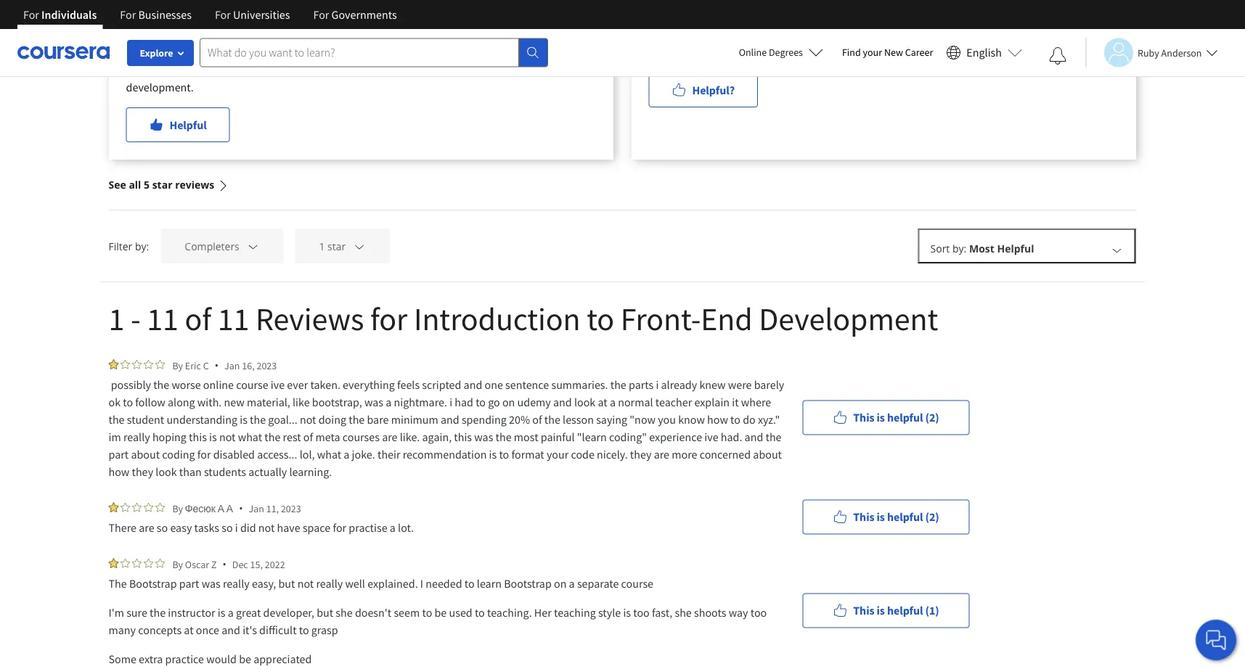 Task type: locate. For each thing, give the bounding box(es) containing it.
1 for 1 star
[[319, 240, 325, 253]]

star inside button
[[328, 240, 346, 253]]

0 horizontal spatial i
[[420, 577, 423, 591]]

a left normal
[[610, 395, 616, 410]]

(2) for possibly the worse online course ive ever taken. everything feels scripted and one sentence summaries. the parts i already knew were barely ok to follow along with. new material, like bootstrap, was a nightmare. i had to go on udemy and look at a normal teacher explain it where the student understanding is the goal... not doing the bare minimum and spending 20% of the lesson saying "now you know how to do xyz." im really hoping this is not what the rest of meta courses are like. again, this was the most painful "learn coding" experience ive had. and the part about coding for disabled access... lol, what a joke. their recommendation is to format your code nicely. they are more concerned about how they look than students actually learning.
[[926, 411, 940, 425]]

did
[[240, 521, 256, 535]]

access...
[[257, 447, 297, 462]]

but up logically.
[[1068, 28, 1084, 42]]

2 too from the left
[[751, 606, 767, 620]]

2 horizontal spatial •
[[239, 502, 243, 516]]

recommendation
[[403, 447, 487, 462]]

easy,
[[252, 577, 276, 591]]

0 horizontal spatial part
[[109, 447, 129, 462]]

filter
[[109, 239, 132, 253]]

1 vertical spatial i
[[450, 395, 453, 410]]

about left basics
[[355, 62, 383, 77]]

0 vertical spatial part
[[109, 447, 129, 462]]

do
[[743, 413, 756, 427]]

too right 'way'
[[751, 606, 767, 620]]

0 horizontal spatial they
[[132, 465, 153, 479]]

1 vertical spatial it
[[732, 395, 739, 410]]

by inside by oscar z • dec 15, 2022
[[172, 558, 183, 571]]

really left gets at the right of page
[[924, 45, 951, 60]]

0 horizontal spatial 11
[[147, 299, 179, 339]]

by inside by eric c • jan 16, 2023
[[172, 359, 183, 372]]

i left had
[[450, 395, 453, 410]]

look down coding
[[156, 465, 177, 479]]

the for the bootstrap part was really easy, but not really well explained. i needed to learn bootstrap on a separate course
[[109, 577, 127, 591]]

summaries.
[[552, 378, 608, 392]]

1 vertical spatial star
[[328, 240, 346, 253]]

it
[[280, 62, 286, 77], [732, 395, 739, 410]]

1 horizontal spatial jan
[[249, 502, 264, 515]]

1 horizontal spatial by:
[[953, 242, 967, 256]]

1 vertical spatial great
[[236, 606, 261, 620]]

2 (2) from the top
[[926, 510, 940, 525]]

2 horizontal spatial but
[[1068, 28, 1084, 42]]

0 vertical spatial jan
[[224, 359, 240, 372]]

1 horizontal spatial on
[[533, 28, 546, 42]]

the left most
[[496, 430, 512, 444]]

2 vertical spatial this
[[854, 604, 875, 618]]

this is helpful (2) button for possibly the worse online course ive ever taken. everything feels scripted and one sentence summaries. the parts i already knew were barely ok to follow along with. new material, like bootstrap, was a nightmare. i had to go on udemy and look at a normal teacher explain it where the student understanding is the goal... not doing the bare minimum and spending 20% of the lesson saying "now you know how to do xyz." im really hoping this is not what the rest of meta courses are like. again, this was the most painful "learn coding" experience ive had. and the part about coding for disabled access... lol, what a joke. their recommendation is to format your code nicely. they are more concerned about how they look than students actually learning.
[[803, 401, 970, 435]]

1 horizontal spatial look
[[574, 395, 596, 410]]

was left "very"
[[285, 28, 304, 42]]

by inside by фесюк а а • jan 11, 2023
[[172, 502, 183, 515]]

and inside i'm sure the instructor is a great developer, but she doesn't seem to be used to teaching. her teaching style is too fast, she shoots way too many concepts at once and it's difficult to grasp
[[222, 623, 240, 638]]

everything
[[343, 378, 395, 392]]

so right tasks
[[222, 521, 233, 535]]

the right work
[[548, 28, 564, 42]]

11 right "-"
[[147, 299, 179, 339]]

0 horizontal spatial bootstrap
[[129, 577, 177, 591]]

understanding inside the example given in each video was very helpful in understanding how things work on the internet. overall experience was great as it was basically about basics and introduction to web development.
[[378, 28, 448, 42]]

1 (2) from the top
[[926, 411, 940, 425]]

0 horizontal spatial be
[[239, 652, 251, 667]]

1 vertical spatial this is helpful (2) button
[[803, 500, 970, 535]]

the up i'm
[[109, 577, 127, 591]]

online degrees button
[[727, 36, 835, 68]]

scripted
[[422, 378, 462, 392]]

(2) for there are so easy tasks so i did not have space for practise a lot.
[[926, 510, 940, 525]]

1 horizontal spatial 2023
[[281, 502, 301, 515]]

helpful inside button
[[887, 604, 923, 618]]

1 11 from the left
[[147, 299, 179, 339]]

this is helpful (2) for there are so easy tasks so i did not have space for practise a lot.
[[854, 510, 940, 525]]

0 horizontal spatial on
[[503, 395, 515, 410]]

2 vertical spatial •
[[223, 558, 226, 572]]

this is helpful (2) for possibly the worse online course ive ever taken. everything feels scripted and one sentence summaries. the parts i already knew were barely ok to follow along with. new material, like bootstrap, was a nightmare. i had to go on udemy and look at a normal teacher explain it where the student understanding is the goal... not doing the bare minimum and spending 20% of the lesson saying "now you know how to do xyz." im really hoping this is not what the rest of meta courses are like. again, this was the most painful "learn coding" experience ive had. and the part about coding for disabled access... lol, what a joke. their recommendation is to format your code nicely. they are more concerned about how they look than students actually learning.
[[854, 411, 940, 425]]

they down coding"
[[630, 447, 652, 462]]

too
[[633, 606, 650, 620], [751, 606, 767, 620]]

see all 5 star reviews button
[[109, 160, 229, 210]]

how down im on the bottom left of the page
[[109, 465, 130, 479]]

1 bootstrap from the left
[[129, 577, 177, 591]]

for up feels
[[370, 299, 408, 339]]

bootstrap up her at bottom
[[504, 577, 552, 591]]

their
[[378, 447, 401, 462]]

ive
[[271, 378, 285, 392], [705, 430, 719, 444]]

concepts
[[138, 623, 182, 638]]

0 vertical spatial on
[[533, 28, 546, 42]]

goal...
[[268, 413, 298, 427]]

1 horizontal spatial course
[[621, 577, 654, 591]]

i left did at the left of page
[[235, 521, 238, 535]]

fair,
[[876, 45, 901, 60]]

was right 'as'
[[289, 62, 308, 77]]

this inside button
[[854, 604, 875, 618]]

online
[[739, 46, 767, 59]]

None search field
[[200, 38, 548, 67]]

hoping
[[152, 430, 187, 444]]

filled star image
[[126, 9, 136, 20], [161, 9, 171, 20], [172, 9, 183, 20], [109, 559, 119, 569]]

for inside honestly, pretty solid course. a lot of people were saying this course isn't for beginners but i would strongly disagree. i think the difficulty is fair, and really gets your brain thinking logically.
[[1001, 28, 1015, 42]]

0 horizontal spatial i
[[235, 521, 238, 535]]

at down instructor
[[184, 623, 194, 638]]

what up "disabled"
[[238, 430, 262, 444]]

style
[[598, 606, 621, 620]]

businesses
[[138, 7, 192, 22]]

online
[[203, 378, 234, 392]]

bootstrap up sure
[[129, 577, 177, 591]]

how left things
[[451, 28, 472, 42]]

2 in from the left
[[366, 28, 375, 42]]

show notifications image
[[1050, 47, 1067, 65]]

your right find
[[863, 46, 883, 59]]

2 horizontal spatial i
[[656, 378, 659, 392]]

for for businesses
[[120, 7, 136, 22]]

3 for from the left
[[215, 7, 231, 22]]

brain
[[1000, 45, 1025, 60]]

to
[[502, 62, 512, 77], [587, 299, 615, 339], [123, 395, 133, 410], [476, 395, 486, 410], [731, 413, 741, 427], [499, 447, 509, 462], [465, 577, 475, 591], [422, 606, 432, 620], [475, 606, 485, 620], [299, 623, 309, 638]]

the inside i'm sure the instructor is a great developer, but she doesn't seem to be used to teaching. her teaching style is too fast, she shoots way too many concepts at once and it's difficult to grasp
[[150, 606, 166, 620]]

bootstrap
[[129, 577, 177, 591], [504, 577, 552, 591]]

on up teaching
[[554, 577, 567, 591]]

1 vertical spatial experience
[[649, 430, 702, 444]]

2 this from the top
[[854, 510, 875, 525]]

0 vertical spatial they
[[630, 447, 652, 462]]

the inside the example given in each video was very helpful in understanding how things work on the internet. overall experience was great as it was basically about basics and introduction to web development.
[[126, 28, 144, 42]]

2 horizontal spatial how
[[708, 413, 728, 427]]

2 vertical spatial course
[[621, 577, 654, 591]]

about down hoping
[[131, 447, 160, 462]]

1 horizontal spatial it
[[732, 395, 739, 410]]

chevron down image inside completers button
[[247, 240, 260, 253]]

was down each
[[218, 62, 237, 77]]

knew
[[700, 378, 726, 392]]

1 vertical spatial understanding
[[167, 413, 238, 427]]

0 vertical spatial i
[[1087, 28, 1090, 42]]

is inside button
[[877, 604, 885, 618]]

this for possibly the worse online course ive ever taken. everything feels scripted and one sentence summaries. the parts i already knew were barely ok to follow along with. new material, like bootstrap, was a nightmare. i had to go on udemy and look at a normal teacher explain it where the student understanding is the goal... not doing the bare minimum and spending 20% of the lesson saying "now you know how to do xyz." im really hoping this is not what the rest of meta courses are like. again, this was the most painful "learn coding" experience ive had. and the part about coding for disabled access... lol, what a joke. their recommendation is to format your code nicely. they are more concerned about how they look than students actually learning.
[[854, 411, 875, 425]]

1 horizontal spatial understanding
[[378, 28, 448, 42]]

1 vertical spatial what
[[317, 447, 341, 462]]

chevron down image
[[353, 240, 366, 253]]

3 by from the top
[[172, 558, 183, 571]]

the up follow
[[153, 378, 169, 392]]

0 horizontal spatial helpful
[[170, 118, 207, 132]]

how
[[451, 28, 472, 42], [708, 413, 728, 427], [109, 465, 130, 479]]

one
[[485, 378, 503, 392]]

english
[[967, 45, 1002, 60]]

part down oscar
[[179, 577, 199, 591]]

would inside honestly, pretty solid course. a lot of people were saying this course isn't for beginners but i would strongly disagree. i think the difficulty is fair, and really gets your brain thinking logically.
[[649, 45, 679, 60]]

0 horizontal spatial 2023
[[257, 359, 277, 372]]

1 this is helpful (2) from the top
[[854, 411, 940, 425]]

the down material,
[[250, 413, 266, 427]]

the up concepts
[[150, 606, 166, 620]]

your down painful
[[547, 447, 569, 462]]

0 vertical spatial the
[[126, 28, 144, 42]]

fast,
[[652, 606, 673, 620]]

0 horizontal spatial it
[[280, 62, 286, 77]]

many
[[109, 623, 136, 638]]

• right the z
[[223, 558, 226, 572]]

for left individuals
[[23, 7, 39, 22]]

really down student
[[123, 430, 150, 444]]

0 horizontal spatial jan
[[224, 359, 240, 372]]

1 horizontal spatial •
[[223, 558, 226, 572]]

1 horizontal spatial star
[[328, 240, 346, 253]]

1 horizontal spatial what
[[317, 447, 341, 462]]

2 horizontal spatial course
[[943, 28, 976, 42]]

• right c
[[215, 359, 219, 373]]

what down meta
[[317, 447, 341, 462]]

at inside i'm sure the instructor is a great developer, but she doesn't seem to be used to teaching. her teaching style is too fast, she shoots way too many concepts at once and it's difficult to grasp
[[184, 623, 194, 638]]

as
[[267, 62, 277, 77]]

sort by: most helpful
[[931, 242, 1035, 256]]

how inside the example given in each video was very helpful in understanding how things work on the internet. overall experience was great as it was basically about basics and introduction to web development.
[[451, 28, 472, 42]]

star right 5
[[152, 178, 173, 192]]

helpful inside 'button'
[[170, 118, 207, 132]]

part down im on the bottom left of the page
[[109, 447, 129, 462]]

format
[[512, 447, 545, 462]]

star image
[[132, 360, 142, 370], [155, 360, 165, 370], [132, 503, 142, 513], [120, 559, 130, 569], [132, 559, 142, 569], [143, 559, 154, 569], [155, 559, 165, 569]]

z
[[211, 558, 217, 571]]

for businesses
[[120, 7, 192, 22]]

0 vertical spatial understanding
[[378, 28, 448, 42]]

part inside possibly the worse online course ive ever taken. everything feels scripted and one sentence summaries. the parts i already knew were barely ok to follow along with. new material, like bootstrap, was a nightmare. i had to go on udemy and look at a normal teacher explain it where the student understanding is the goal... not doing the bare minimum and spending 20% of the lesson saying "now you know how to do xyz." im really hoping this is not what the rest of meta courses are like. again, this was the most painful "learn coding" experience ive had. and the part about coding for disabled access... lol, what a joke. their recommendation is to format your code nicely. they are more concerned about how they look than students actually learning.
[[109, 447, 129, 462]]

to left web
[[502, 62, 512, 77]]

for
[[23, 7, 39, 22], [120, 7, 136, 22], [215, 7, 231, 22], [313, 7, 329, 22]]

the up internet.
[[126, 28, 144, 42]]

1 this from the top
[[854, 411, 875, 425]]

filled star image
[[138, 9, 148, 20], [149, 9, 159, 20], [109, 360, 119, 370], [109, 503, 119, 513]]

i up logically.
[[1087, 28, 1090, 42]]

honestly, pretty solid course. a lot of people were saying this course isn't for beginners but i would strongly disagree. i think the difficulty is fair, and really gets your brain thinking logically.
[[649, 28, 1113, 60]]

understanding
[[378, 28, 448, 42], [167, 413, 238, 427]]

disabled
[[213, 447, 255, 462]]

she up "grasp"
[[336, 606, 353, 620]]

this up career
[[923, 28, 941, 42]]

1 vertical spatial helpful
[[998, 242, 1035, 256]]

0 vertical spatial experience
[[163, 62, 216, 77]]

1 horizontal spatial experience
[[649, 430, 702, 444]]

2 this is helpful (2) from the top
[[854, 510, 940, 525]]

jan left 11, at the left bottom of the page
[[249, 502, 264, 515]]

example
[[147, 28, 188, 42]]

1 left chevron down image
[[319, 240, 325, 253]]

teaching
[[554, 606, 596, 620]]

universities
[[233, 7, 290, 22]]

great left 'as'
[[239, 62, 264, 77]]

1 horizontal spatial bootstrap
[[504, 577, 552, 591]]

to inside the example given in each video was very helpful in understanding how things work on the internet. overall experience was great as it was basically about basics and introduction to web development.
[[502, 62, 512, 77]]

minimum
[[391, 413, 439, 427]]

to left "grasp"
[[299, 623, 309, 638]]

are right there
[[139, 521, 154, 535]]

1 inside button
[[319, 240, 325, 253]]

by for worse
[[172, 359, 183, 372]]

0 vertical spatial star
[[152, 178, 173, 192]]

but inside i'm sure the instructor is a great developer, but she doesn't seem to be used to teaching. her teaching style is too fast, she shoots way too many concepts at once and it's difficult to grasp
[[317, 606, 333, 620]]

1 for 1 - 11 of 11 reviews for introduction to front-end development
[[109, 299, 124, 339]]

some extra practice would be appreciated
[[109, 652, 312, 667]]

and right basics
[[418, 62, 437, 77]]

0 horizontal spatial course
[[236, 378, 268, 392]]

1 vertical spatial course
[[236, 378, 268, 392]]

internet.
[[126, 45, 168, 60]]

by: for filter
[[135, 239, 149, 253]]

1 horizontal spatial saying
[[889, 28, 921, 42]]

had
[[455, 395, 474, 410]]

ruby anderson button
[[1086, 38, 1218, 67]]

1 for from the left
[[23, 7, 39, 22]]

1 this is helpful (2) button from the top
[[803, 401, 970, 435]]

0 horizontal spatial so
[[157, 521, 168, 535]]

a left the 'joke.' at left
[[344, 447, 350, 462]]

1 vertical spatial 1
[[109, 299, 124, 339]]

student
[[127, 413, 164, 427]]

star
[[152, 178, 173, 192], [328, 240, 346, 253]]

great
[[239, 62, 264, 77], [236, 606, 261, 620]]

understanding down with.
[[167, 413, 238, 427]]

this inside honestly, pretty solid course. a lot of people were saying this course isn't for beginners but i would strongly disagree. i think the difficulty is fair, and really gets your brain thinking logically.
[[923, 28, 941, 42]]

2023 inside by eric c • jan 16, 2023
[[257, 359, 277, 372]]

1 by from the top
[[172, 359, 183, 372]]

0 vertical spatial great
[[239, 62, 264, 77]]

0 horizontal spatial she
[[336, 606, 353, 620]]

and up had
[[464, 378, 482, 392]]

helpful down development.
[[170, 118, 207, 132]]

experience inside the example given in each video was very helpful in understanding how things work on the internet. overall experience was great as it was basically about basics and introduction to web development.
[[163, 62, 216, 77]]

the inside honestly, pretty solid course. a lot of people were saying this course isn't for beginners but i would strongly disagree. i think the difficulty is fair, and really gets your brain thinking logically.
[[803, 45, 819, 60]]

0 vertical spatial were
[[863, 28, 887, 42]]

it's
[[243, 623, 257, 638]]

possibly
[[111, 378, 151, 392]]

where
[[741, 395, 772, 410]]

1 horizontal spatial so
[[222, 521, 233, 535]]

online degrees
[[739, 46, 803, 59]]

2 by from the top
[[172, 502, 183, 515]]

of
[[815, 28, 825, 42], [185, 299, 211, 339], [533, 413, 542, 427], [303, 430, 313, 444]]

1 horizontal spatial i
[[450, 395, 453, 410]]

but down 2022
[[279, 577, 295, 591]]

for up each
[[215, 7, 231, 22]]

this up coding
[[189, 430, 207, 444]]

by: for sort
[[953, 242, 967, 256]]

16,
[[242, 359, 255, 372]]

chevron down image
[[247, 240, 260, 253], [1111, 243, 1124, 257]]

helpful right the most
[[998, 242, 1035, 256]]

1 vertical spatial (2)
[[926, 510, 940, 525]]

a left separate
[[569, 577, 575, 591]]

ive left the "had."
[[705, 430, 719, 444]]

it right 'as'
[[280, 62, 286, 77]]

1 horizontal spatial helpful
[[998, 242, 1035, 256]]

1 vertical spatial this
[[854, 510, 875, 525]]

4 for from the left
[[313, 7, 329, 22]]

they
[[630, 447, 652, 462], [132, 465, 153, 479]]

go
[[488, 395, 500, 410]]

5
[[144, 178, 150, 192]]

follow
[[135, 395, 165, 410]]

were inside possibly the worse online course ive ever taken. everything feels scripted and one sentence summaries. the parts i already knew were barely ok to follow along with. new material, like bootstrap, was a nightmare. i had to go on udemy and look at a normal teacher explain it where the student understanding is the goal... not doing the bare minimum and spending 20% of the lesson saying "now you know how to do xyz." im really hoping this is not what the rest of meta courses are like. again, this was the most painful "learn coding" experience ive had. and the part about coding for disabled access... lol, what a joke. their recommendation is to format your code nicely. they are more concerned about how they look than students actually learning.
[[728, 378, 752, 392]]

0 horizontal spatial •
[[215, 359, 219, 373]]

0 vertical spatial 2023
[[257, 359, 277, 372]]

saying
[[889, 28, 921, 42], [596, 413, 628, 427]]

really inside honestly, pretty solid course. a lot of people were saying this course isn't for beginners but i would strongly disagree. i think the difficulty is fair, and really gets your brain thinking logically.
[[924, 45, 951, 60]]

your inside possibly the worse online course ive ever taken. everything feels scripted and one sentence summaries. the parts i already knew were barely ok to follow along with. new material, like bootstrap, was a nightmare. i had to go on udemy and look at a normal teacher explain it where the student understanding is the goal... not doing the bare minimum and spending 20% of the lesson saying "now you know how to do xyz." im really hoping this is not what the rest of meta courses are like. again, this was the most painful "learn coding" experience ive had. and the part about coding for disabled access... lol, what a joke. their recommendation is to format your code nicely. they are more concerned about how they look than students actually learning.
[[547, 447, 569, 462]]

a right instructor
[[228, 606, 234, 620]]

this up recommendation
[[454, 430, 472, 444]]

saying up new
[[889, 28, 921, 42]]

0 horizontal spatial chevron down image
[[247, 240, 260, 253]]

like.
[[400, 430, 420, 444]]

by oscar z • dec 15, 2022
[[172, 558, 285, 572]]

2 bootstrap from the left
[[504, 577, 552, 591]]

teaching.
[[487, 606, 532, 620]]

but inside honestly, pretty solid course. a lot of people were saying this course isn't for beginners but i would strongly disagree. i think the difficulty is fair, and really gets your brain thinking logically.
[[1068, 28, 1084, 42]]

0 vertical spatial by
[[172, 359, 183, 372]]

look down summaries.
[[574, 395, 596, 410]]

1 horizontal spatial part
[[179, 577, 199, 591]]

on right go
[[503, 395, 515, 410]]

2 for from the left
[[120, 7, 136, 22]]

What do you want to learn? text field
[[200, 38, 519, 67]]

0 vertical spatial how
[[451, 28, 472, 42]]

by
[[172, 359, 183, 372], [172, 502, 183, 515], [172, 558, 183, 571]]

but
[[1068, 28, 1084, 42], [279, 577, 295, 591], [317, 606, 333, 620]]

helpful
[[329, 28, 364, 42], [887, 411, 923, 425], [887, 510, 923, 525], [887, 604, 923, 618]]

was down the z
[[202, 577, 221, 591]]

actually
[[249, 465, 287, 479]]

understanding up basics
[[378, 28, 448, 42]]

0 vertical spatial are
[[382, 430, 398, 444]]

11 up by eric c • jan 16, 2023
[[218, 299, 249, 339]]

course inside honestly, pretty solid course. a lot of people were saying this course isn't for beginners but i would strongly disagree. i think the difficulty is fair, and really gets your brain thinking logically.
[[943, 28, 976, 42]]

on right work
[[533, 28, 546, 42]]

the inside the example given in each video was very helpful in understanding how things work on the internet. overall experience was great as it was basically about basics and introduction to web development.
[[548, 28, 564, 42]]

so left the easy
[[157, 521, 168, 535]]

solid
[[728, 28, 752, 42]]

experience down you
[[649, 430, 702, 444]]

introduction
[[414, 299, 581, 339]]

for up "very"
[[313, 7, 329, 22]]

0 vertical spatial this is helpful (2)
[[854, 411, 940, 425]]

experience up development.
[[163, 62, 216, 77]]

for up brain
[[1001, 28, 1015, 42]]

in down governments
[[366, 28, 375, 42]]

0 horizontal spatial understanding
[[167, 413, 238, 427]]

2 а from the left
[[227, 502, 233, 515]]

0 vertical spatial 1
[[319, 240, 325, 253]]

and up lesson
[[553, 395, 572, 410]]

1 horizontal spatial chevron down image
[[1111, 243, 1124, 257]]

2 vertical spatial but
[[317, 606, 333, 620]]

а
[[218, 502, 224, 515], [227, 502, 233, 515]]

0 vertical spatial (2)
[[926, 411, 940, 425]]

for governments
[[313, 7, 397, 22]]

she right fast,
[[675, 606, 692, 620]]

3 this from the top
[[854, 604, 875, 618]]

this for there are so easy tasks so i did not have space for practise a lot.
[[854, 510, 875, 525]]

to left learn
[[465, 577, 475, 591]]

of down udemy
[[533, 413, 542, 427]]

web
[[515, 62, 535, 77]]

your inside honestly, pretty solid course. a lot of people were saying this course isn't for beginners but i would strongly disagree. i think the difficulty is fair, and really gets your brain thinking logically.
[[975, 45, 997, 60]]

they down hoping
[[132, 465, 153, 479]]

0 vertical spatial but
[[1068, 28, 1084, 42]]

2 11 from the left
[[218, 299, 249, 339]]

a left lot.
[[390, 521, 396, 535]]

again,
[[422, 430, 452, 444]]

this is helpful (2) button
[[803, 401, 970, 435], [803, 500, 970, 535]]

1 vertical spatial by
[[172, 502, 183, 515]]

by left eric in the bottom left of the page
[[172, 359, 183, 372]]

2 this is helpful (2) button from the top
[[803, 500, 970, 535]]

teacher
[[656, 395, 692, 410]]

2 horizontal spatial i
[[1087, 28, 1090, 42]]

look
[[574, 395, 596, 410], [156, 465, 177, 479]]

in left each
[[219, 28, 228, 42]]

more
[[672, 447, 698, 462]]

0 horizontal spatial experience
[[163, 62, 216, 77]]

star image
[[120, 360, 130, 370], [143, 360, 154, 370], [120, 503, 130, 513], [143, 503, 154, 513], [155, 503, 165, 513]]

saying inside honestly, pretty solid course. a lot of people were saying this course isn't for beginners but i would strongly disagree. i think the difficulty is fair, and really gets your brain thinking logically.
[[889, 28, 921, 42]]

thinking
[[1027, 45, 1067, 60]]

had.
[[721, 430, 743, 444]]

banner navigation
[[12, 0, 409, 29]]

1 horizontal spatial be
[[435, 606, 447, 620]]

to right seem
[[422, 606, 432, 620]]

2 she from the left
[[675, 606, 692, 620]]

1 horizontal spatial would
[[649, 45, 679, 60]]

by up the easy
[[172, 502, 183, 515]]

1 horizontal spatial 11
[[218, 299, 249, 339]]

be down it's
[[239, 652, 251, 667]]

doesn't
[[355, 606, 392, 620]]

1 horizontal spatial were
[[863, 28, 887, 42]]

not up "disabled"
[[219, 430, 236, 444]]

0 horizontal spatial ive
[[271, 378, 285, 392]]



Task type: vqa. For each thing, say whether or not it's contained in the screenshot.
Degrees
yes



Task type: describe. For each thing, give the bounding box(es) containing it.
of up eric in the bottom left of the page
[[185, 299, 211, 339]]

helpful inside the example given in each video was very helpful in understanding how things work on the internet. overall experience was great as it was basically about basics and introduction to web development.
[[329, 28, 364, 42]]

1 horizontal spatial they
[[630, 447, 652, 462]]

11,
[[266, 502, 279, 515]]

• for this is helpful (2)
[[215, 359, 219, 373]]

honestly,
[[649, 28, 694, 42]]

1 vertical spatial how
[[708, 413, 728, 427]]

1 - 11 of 11 reviews for introduction to front-end development
[[109, 299, 939, 339]]

was down spending
[[474, 430, 493, 444]]

learning.
[[289, 465, 332, 479]]

feels
[[397, 378, 420, 392]]

and up again,
[[441, 413, 460, 427]]

0 vertical spatial ive
[[271, 378, 285, 392]]

1 vertical spatial look
[[156, 465, 177, 479]]

0 horizontal spatial how
[[109, 465, 130, 479]]

1 too from the left
[[633, 606, 650, 620]]

a up bare
[[386, 395, 392, 410]]

0 horizontal spatial what
[[238, 430, 262, 444]]

students
[[204, 465, 246, 479]]

xyz."
[[758, 413, 780, 427]]

really down the dec on the left of the page
[[223, 577, 250, 591]]

• for this is helpful (1)
[[223, 558, 226, 572]]

for for individuals
[[23, 7, 39, 22]]

of inside honestly, pretty solid course. a lot of people were saying this course isn't for beginners but i would strongly disagree. i think the difficulty is fair, and really gets your brain thinking logically.
[[815, 28, 825, 42]]

1 in from the left
[[219, 28, 228, 42]]

very
[[306, 28, 327, 42]]

explain
[[695, 395, 730, 410]]

at inside possibly the worse online course ive ever taken. everything feels scripted and one sentence summaries. the parts i already knew were barely ok to follow along with. new material, like bootstrap, was a nightmare. i had to go on udemy and look at a normal teacher explain it where the student understanding is the goal... not doing the bare minimum and spending 20% of the lesson saying "now you know how to do xyz." im really hoping this is not what the rest of meta courses are like. again, this was the most painful "learn coding" experience ive had. and the part about coding for disabled access... lol, what a joke. their recommendation is to format your code nicely. they are more concerned about how they look than students actually learning.
[[598, 395, 608, 410]]

front-
[[621, 299, 701, 339]]

it inside the example given in each video was very helpful in understanding how things work on the internet. overall experience was great as it was basically about basics and introduction to web development.
[[280, 62, 286, 77]]

1 horizontal spatial your
[[863, 46, 883, 59]]

along
[[168, 395, 195, 410]]

helpful for •
[[887, 510, 923, 525]]

0 vertical spatial look
[[574, 395, 596, 410]]

star inside "button"
[[152, 178, 173, 192]]

the up access... in the bottom of the page
[[265, 430, 281, 444]]

lot
[[800, 28, 813, 42]]

be inside i'm sure the instructor is a great developer, but she doesn't seem to be used to teaching. her teaching style is too fast, she shoots way too many concepts at once and it's difficult to grasp
[[435, 606, 447, 620]]

to left do
[[731, 413, 741, 427]]

doing
[[319, 413, 346, 427]]

already
[[661, 378, 697, 392]]

strongly
[[682, 45, 721, 60]]

lol,
[[300, 447, 315, 462]]

coding"
[[609, 430, 647, 444]]

15,
[[250, 558, 263, 571]]

1 horizontal spatial this
[[454, 430, 472, 444]]

0 horizontal spatial about
[[131, 447, 160, 462]]

to right the used
[[475, 606, 485, 620]]

see
[[109, 178, 126, 192]]

new
[[885, 46, 904, 59]]

(1)
[[926, 604, 940, 618]]

ok
[[109, 395, 121, 410]]

1 vertical spatial i
[[770, 45, 773, 60]]

by for so
[[172, 502, 183, 515]]

1 vertical spatial but
[[279, 577, 295, 591]]

seem
[[394, 606, 420, 620]]

1 vertical spatial be
[[239, 652, 251, 667]]

helpful for jan
[[887, 411, 923, 425]]

this is helpful (2) button for there are so easy tasks so i did not have space for practise a lot.
[[803, 500, 970, 535]]

1 she from the left
[[336, 606, 353, 620]]

work
[[507, 28, 531, 42]]

with.
[[197, 395, 222, 410]]

2 horizontal spatial on
[[554, 577, 567, 591]]

1 horizontal spatial are
[[382, 430, 398, 444]]

appreciated
[[254, 652, 312, 667]]

oscar
[[185, 558, 209, 571]]

the for the example given in each video was very helpful in understanding how things work on the internet. overall experience was great as it was basically about basics and introduction to web development.
[[126, 28, 144, 42]]

know
[[678, 413, 705, 427]]

possibly the worse online course ive ever taken. everything feels scripted and one sentence summaries. the parts i already knew were barely ok to follow along with. new material, like bootstrap, was a nightmare. i had to go on udemy and look at a normal teacher explain it where the student understanding is the goal... not doing the bare minimum and spending 20% of the lesson saying "now you know how to do xyz." im really hoping this is not what the rest of meta courses are like. again, this was the most painful "learn coding" experience ive had. and the part about coding for disabled access... lol, what a joke. their recommendation is to format your code nicely. they are more concerned about how they look than students actually learning.
[[109, 378, 787, 479]]

bootstrap,
[[312, 395, 362, 410]]

were inside honestly, pretty solid course. a lot of people were saying this course isn't for beginners but i would strongly disagree. i think the difficulty is fair, and really gets your brain thinking logically.
[[863, 28, 887, 42]]

things
[[474, 28, 504, 42]]

and down do
[[745, 430, 764, 444]]

and inside the example given in each video was very helpful in understanding how things work on the internet. overall experience was great as it was basically about basics and introduction to web development.
[[418, 62, 437, 77]]

1 so from the left
[[157, 521, 168, 535]]

disagree.
[[723, 45, 768, 60]]

to left go
[[476, 395, 486, 410]]

bare
[[367, 413, 389, 427]]

saying inside possibly the worse online course ive ever taken. everything feels scripted and one sentence summaries. the parts i already knew were barely ok to follow along with. new material, like bootstrap, was a nightmare. i had to go on udemy and look at a normal teacher explain it where the student understanding is the goal... not doing the bare minimum and spending 20% of the lesson saying "now you know how to do xyz." im really hoping this is not what the rest of meta courses are like. again, this was the most painful "learn coding" experience ive had. and the part about coding for disabled access... lol, what a joke. their recommendation is to format your code nicely. they are more concerned about how they look than students actually learning.
[[596, 413, 628, 427]]

-
[[131, 299, 141, 339]]

most
[[970, 242, 995, 256]]

each
[[230, 28, 254, 42]]

shoots
[[694, 606, 727, 620]]

on inside possibly the worse online course ive ever taken. everything feels scripted and one sentence summaries. the parts i already knew were barely ok to follow along with. new material, like bootstrap, was a nightmare. i had to go on udemy and look at a normal teacher explain it where the student understanding is the goal... not doing the bare minimum and spending 20% of the lesson saying "now you know how to do xyz." im really hoping this is not what the rest of meta courses are like. again, this was the most painful "learn coding" experience ive had. and the part about coding for disabled access... lol, what a joke. their recommendation is to format your code nicely. they are more concerned about how they look than students actually learning.
[[503, 395, 515, 410]]

1 star
[[319, 240, 346, 253]]

ruby anderson
[[1138, 46, 1202, 59]]

2 vertical spatial i
[[420, 577, 423, 591]]

learn
[[477, 577, 502, 591]]

the down xyz."
[[766, 430, 782, 444]]

to left front-
[[587, 299, 615, 339]]

the up painful
[[545, 413, 561, 427]]

1 а from the left
[[218, 502, 224, 515]]

filter by:
[[109, 239, 149, 253]]

jan inside by фесюк а а • jan 11, 2023
[[249, 502, 264, 515]]

overall
[[126, 62, 160, 77]]

a inside i'm sure the instructor is a great developer, but she doesn't seem to be used to teaching. her teaching style is too fast, she shoots way too many concepts at once and it's difficult to grasp
[[228, 606, 234, 620]]

and inside honestly, pretty solid course. a lot of people were saying this course isn't for beginners but i would strongly disagree. i think the difficulty is fair, and really gets your brain thinking logically.
[[903, 45, 921, 60]]

not right did at the left of page
[[258, 521, 275, 535]]

degrees
[[769, 46, 803, 59]]

2023 inside by фесюк а а • jan 11, 2023
[[281, 502, 301, 515]]

great inside i'm sure the instructor is a great developer, but she doesn't seem to be used to teaching. her teaching style is too fast, she shoots way too many concepts at once and it's difficult to grasp
[[236, 606, 261, 620]]

english button
[[941, 29, 1028, 76]]

is inside honestly, pretty solid course. a lot of people were saying this course isn't for beginners but i would strongly disagree. i think the difficulty is fair, and really gets your brain thinking logically.
[[866, 45, 874, 60]]

new
[[224, 395, 245, 410]]

understanding inside possibly the worse online course ive ever taken. everything feels scripted and one sentence summaries. the parts i already knew were barely ok to follow along with. new material, like bootstrap, was a nightmare. i had to go on udemy and look at a normal teacher explain it where the student understanding is the goal... not doing the bare minimum and spending 20% of the lesson saying "now you know how to do xyz." im really hoping this is not what the rest of meta courses are like. again, this was the most painful "learn coding" experience ive had. and the part about coding for disabled access... lol, what a joke. their recommendation is to format your code nicely. they are more concerned about how they look than students actually learning.
[[167, 413, 238, 427]]

the up courses
[[349, 413, 365, 427]]

worse
[[172, 378, 201, 392]]

rest
[[283, 430, 301, 444]]

the left parts
[[611, 378, 627, 392]]

nightmare.
[[394, 395, 447, 410]]

spending
[[462, 413, 507, 427]]

coursera image
[[17, 41, 110, 64]]

of right rest
[[303, 430, 313, 444]]

gets
[[953, 45, 973, 60]]

by eric c • jan 16, 2023
[[172, 359, 277, 373]]

it inside possibly the worse online course ive ever taken. everything feels scripted and one sentence summaries. the parts i already knew were barely ok to follow along with. new material, like bootstrap, was a nightmare. i had to go on udemy and look at a normal teacher explain it where the student understanding is the goal... not doing the bare minimum and spending 20% of the lesson saying "now you know how to do xyz." im really hoping this is not what the rest of meta courses are like. again, this was the most painful "learn coding" experience ive had. and the part about coding for disabled access... lol, what a joke. their recommendation is to format your code nicely. they are more concerned about how they look than students actually learning.
[[732, 395, 739, 410]]

фесюк
[[185, 502, 216, 515]]

for individuals
[[23, 7, 97, 22]]

not up developer,
[[298, 577, 314, 591]]

jan inside by eric c • jan 16, 2023
[[224, 359, 240, 372]]

1 vertical spatial •
[[239, 502, 243, 516]]

great inside the example given in each video was very helpful in understanding how things work on the internet. overall experience was great as it was basically about basics and introduction to web development.
[[239, 62, 264, 77]]

to right ok
[[123, 395, 133, 410]]

on inside the example given in each video was very helpful in understanding how things work on the internet. overall experience was great as it was basically about basics and introduction to web development.
[[533, 28, 546, 42]]

experience inside possibly the worse online course ive ever taken. everything feels scripted and one sentence summaries. the parts i already knew were barely ok to follow along with. new material, like bootstrap, was a nightmare. i had to go on udemy and look at a normal teacher explain it where the student understanding is the goal... not doing the bare minimum and spending 20% of the lesson saying "now you know how to do xyz." im really hoping this is not what the rest of meta courses are like. again, this was the most painful "learn coding" experience ive had. and the part about coding for disabled access... lol, what a joke. their recommendation is to format your code nicely. they are more concerned about how they look than students actually learning.
[[649, 430, 702, 444]]

course inside possibly the worse online course ive ever taken. everything feels scripted and one sentence summaries. the parts i already knew were barely ok to follow along with. new material, like bootstrap, was a nightmare. i had to go on udemy and look at a normal teacher explain it where the student understanding is the goal... not doing the bare minimum and spending 20% of the lesson saying "now you know how to do xyz." im really hoping this is not what the rest of meta courses are like. again, this was the most painful "learn coding" experience ive had. and the part about coding for disabled access... lol, what a joke. their recommendation is to format your code nicely. they are more concerned about how they look than students actually learning.
[[236, 378, 268, 392]]

not down like on the bottom left of the page
[[300, 413, 316, 427]]

c
[[203, 359, 209, 372]]

beginners
[[1017, 28, 1065, 42]]

2 vertical spatial are
[[139, 521, 154, 535]]

by фесюк а а • jan 11, 2023
[[172, 502, 301, 516]]

2 horizontal spatial about
[[753, 447, 782, 462]]

really left well
[[316, 577, 343, 591]]

material,
[[247, 395, 290, 410]]

once
[[196, 623, 219, 638]]

explore
[[140, 46, 173, 60]]

0 horizontal spatial this
[[189, 430, 207, 444]]

to left format
[[499, 447, 509, 462]]

introduction
[[439, 62, 500, 77]]

2 so from the left
[[222, 521, 233, 535]]

chat with us image
[[1205, 629, 1228, 652]]

explained.
[[368, 577, 418, 591]]

about inside the example given in each video was very helpful in understanding how things work on the internet. overall experience was great as it was basically about basics and introduction to web development.
[[355, 62, 383, 77]]

0 horizontal spatial would
[[206, 652, 237, 667]]

for for universities
[[215, 7, 231, 22]]

there are so easy tasks so i did not have space for practise a lot.
[[109, 521, 414, 535]]

have
[[277, 521, 300, 535]]

1 vertical spatial ive
[[705, 430, 719, 444]]

was up bare
[[365, 395, 383, 410]]

1 vertical spatial part
[[179, 577, 199, 591]]

reviews
[[175, 178, 214, 192]]

for right space
[[333, 521, 347, 535]]

helpful for dec
[[887, 604, 923, 618]]

tasks
[[194, 521, 219, 535]]

the example given in each video was very helpful in understanding how things work on the internet. overall experience was great as it was basically about basics and introduction to web development.
[[126, 28, 564, 94]]

udemy
[[518, 395, 551, 410]]

i'm sure the instructor is a great developer, but she doesn't seem to be used to teaching. her teaching style is too fast, she shoots way too many concepts at once and it's difficult to grasp
[[109, 606, 769, 638]]

the up im on the bottom left of the page
[[109, 413, 125, 427]]

really inside possibly the worse online course ive ever taken. everything feels scripted and one sentence summaries. the parts i already knew were barely ok to follow along with. new material, like bootstrap, was a nightmare. i had to go on udemy and look at a normal teacher explain it where the student understanding is the goal... not doing the bare minimum and spending 20% of the lesson saying "now you know how to do xyz." im really hoping this is not what the rest of meta courses are like. again, this was the most painful "learn coding" experience ive had. and the part about coding for disabled access... lol, what a joke. their recommendation is to format your code nicely. they are more concerned about how they look than students actually learning.
[[123, 430, 150, 444]]

taken.
[[310, 378, 341, 392]]

barely
[[754, 378, 785, 392]]

1 vertical spatial are
[[654, 447, 670, 462]]

for inside possibly the worse online course ive ever taken. everything feels scripted and one sentence summaries. the parts i already knew were barely ok to follow along with. new material, like bootstrap, was a nightmare. i had to go on udemy and look at a normal teacher explain it where the student understanding is the goal... not doing the bare minimum and spending 20% of the lesson saying "now you know how to do xyz." im really hoping this is not what the rest of meta courses are like. again, this was the most painful "learn coding" experience ive had. and the part about coding for disabled access... lol, what a joke. their recommendation is to format your code nicely. they are more concerned about how they look than students actually learning.
[[197, 447, 211, 462]]

for for governments
[[313, 7, 329, 22]]

ruby
[[1138, 46, 1160, 59]]

difficulty
[[821, 45, 864, 60]]

2 vertical spatial i
[[235, 521, 238, 535]]

governments
[[332, 7, 397, 22]]



